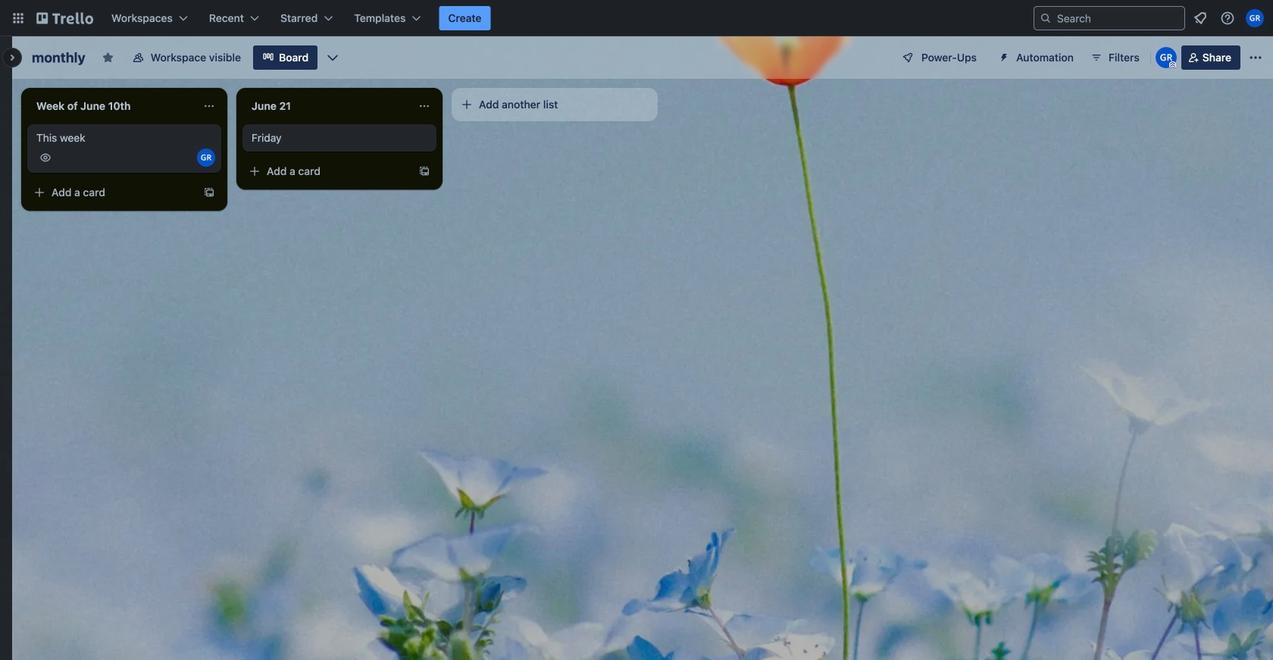 Task type: vqa. For each thing, say whether or not it's contained in the screenshot.
'Watch'
no



Task type: describe. For each thing, give the bounding box(es) containing it.
this member is an admin of this board. image
[[1169, 61, 1176, 68]]

greg robinson (gregrobinson96) image
[[1246, 9, 1264, 27]]

customize views image
[[325, 50, 340, 65]]

back to home image
[[36, 6, 93, 30]]

0 horizontal spatial greg robinson (gregrobinson96) image
[[197, 149, 215, 167]]

show menu image
[[1248, 50, 1264, 65]]

Search field
[[1052, 8, 1185, 29]]

0 notifications image
[[1192, 9, 1210, 27]]

search image
[[1040, 12, 1052, 24]]

1 horizontal spatial create from template… image
[[418, 165, 431, 177]]

star or unstar board image
[[102, 52, 114, 64]]

1 horizontal spatial greg robinson (gregrobinson96) image
[[1156, 47, 1177, 68]]

0 horizontal spatial create from template… image
[[203, 186, 215, 199]]



Task type: locate. For each thing, give the bounding box(es) containing it.
create from template… image
[[418, 165, 431, 177], [203, 186, 215, 199]]

0 vertical spatial greg robinson (gregrobinson96) image
[[1156, 47, 1177, 68]]

Board name text field
[[24, 45, 93, 70]]

None text field
[[243, 94, 412, 118]]

1 vertical spatial create from template… image
[[203, 186, 215, 199]]

open information menu image
[[1220, 11, 1235, 26]]

None text field
[[27, 94, 197, 118]]

1 vertical spatial greg robinson (gregrobinson96) image
[[197, 149, 215, 167]]

primary element
[[0, 0, 1273, 36]]

greg robinson (gregrobinson96) image
[[1156, 47, 1177, 68], [197, 149, 215, 167]]

0 vertical spatial create from template… image
[[418, 165, 431, 177]]



